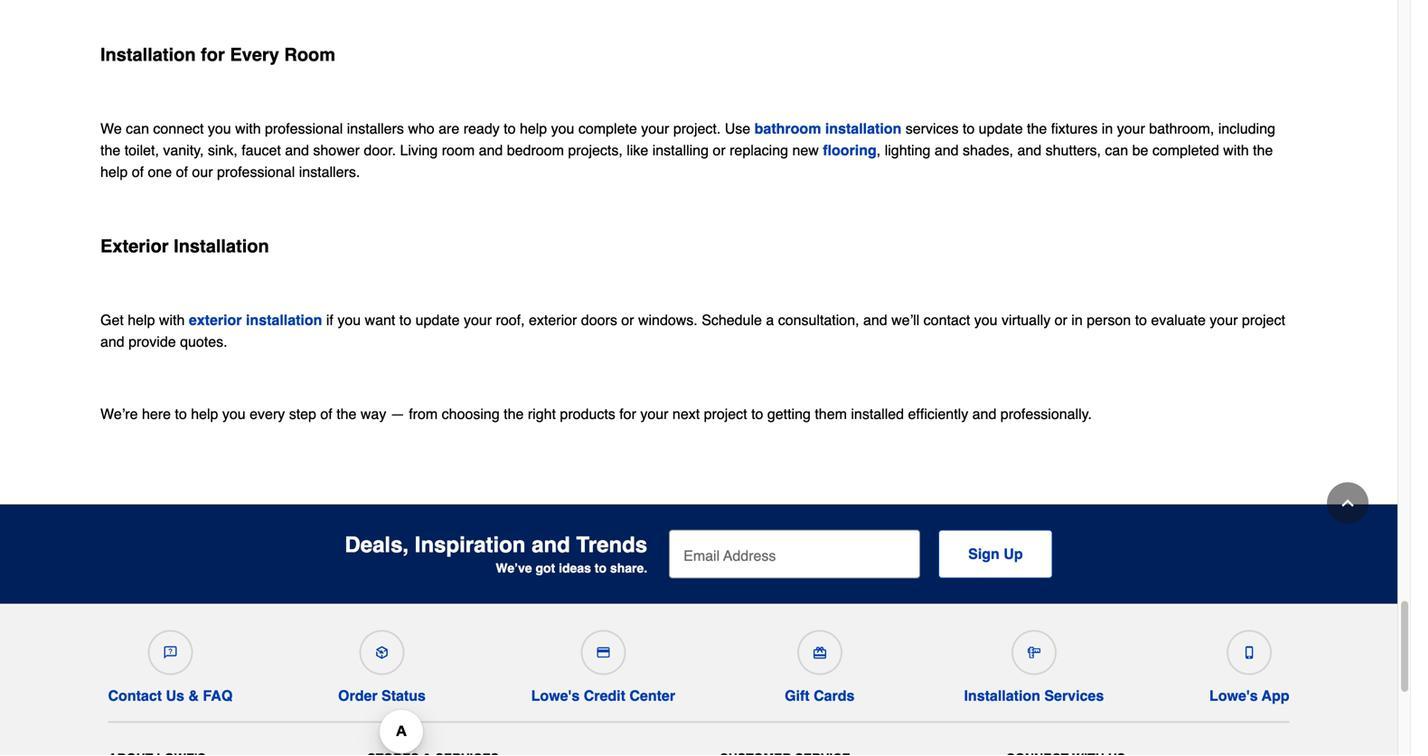 Task type: locate. For each thing, give the bounding box(es) containing it.
2 vertical spatial installation
[[964, 688, 1040, 704]]

installed
[[851, 406, 904, 422]]

update right the want
[[415, 312, 460, 328]]

share.
[[610, 561, 647, 576]]

1 lowe's from the left
[[531, 688, 580, 704]]

your
[[641, 120, 669, 137], [1117, 120, 1145, 137], [464, 312, 492, 328], [1210, 312, 1238, 328], [640, 406, 668, 422]]

contact us & faq link
[[108, 623, 233, 705]]

one
[[148, 163, 172, 180]]

0 horizontal spatial project
[[704, 406, 747, 422]]

step
[[289, 406, 316, 422]]

can up toilet,
[[126, 120, 149, 137]]

help right here
[[191, 406, 218, 422]]

1 horizontal spatial project
[[1242, 312, 1285, 328]]

project right next
[[704, 406, 747, 422]]

for left every
[[201, 44, 225, 65]]

credit card image
[[597, 647, 610, 659]]

way
[[361, 406, 386, 422]]

to inside services to update the fixtures in your bathroom, including the toilet, vanity, sink, faucet and shower door. living room and bedroom projects, like installing or replacing new
[[963, 120, 975, 137]]

2 horizontal spatial or
[[1055, 312, 1067, 328]]

lowe's for lowe's credit center
[[531, 688, 580, 704]]

2 vertical spatial with
[[159, 312, 185, 328]]

installation services link
[[964, 623, 1104, 705]]

2 lowe's from the left
[[1209, 688, 1258, 704]]

0 vertical spatial in
[[1102, 120, 1113, 137]]

installation inside installation services link
[[964, 688, 1040, 704]]

faucet
[[242, 142, 281, 158]]

0 horizontal spatial for
[[201, 44, 225, 65]]

1 vertical spatial professional
[[217, 163, 295, 180]]

0 vertical spatial professional
[[265, 120, 343, 137]]

getting
[[767, 406, 811, 422]]

our
[[192, 163, 213, 180]]

in inside if you want to update your roof, exterior doors or windows. schedule a consultation, and we'll contact you virtually or in person to evaluate your project and provide quotes.
[[1071, 312, 1083, 328]]

your right "evaluate"
[[1210, 312, 1238, 328]]

lowe's left app
[[1209, 688, 1258, 704]]

1 horizontal spatial in
[[1102, 120, 1113, 137]]

installation
[[825, 120, 901, 137], [246, 312, 322, 328]]

or right doors
[[621, 312, 634, 328]]

with up 'provide'
[[159, 312, 185, 328]]

installers
[[347, 120, 404, 137]]

order status link
[[338, 623, 426, 705]]

1 vertical spatial can
[[1105, 142, 1128, 158]]

exterior
[[189, 312, 242, 328], [529, 312, 577, 328]]

1 vertical spatial project
[[704, 406, 747, 422]]

0 vertical spatial with
[[235, 120, 261, 137]]

exterior right roof,
[[529, 312, 577, 328]]

in inside services to update the fixtures in your bathroom, including the toilet, vanity, sink, faucet and shower door. living room and bedroom projects, like installing or replacing new
[[1102, 120, 1113, 137]]

of
[[132, 163, 144, 180], [176, 163, 188, 180], [320, 406, 332, 422]]

of right step
[[320, 406, 332, 422]]

faq
[[203, 688, 233, 704]]

installation for installation for every room
[[100, 44, 196, 65]]

help inside , lighting and shades, and shutters, can be completed with the help of one of our professional installers.
[[100, 163, 128, 180]]

replacing
[[730, 142, 788, 158]]

the down we
[[100, 142, 120, 158]]

professionally.
[[1000, 406, 1092, 422]]

0 horizontal spatial update
[[415, 312, 460, 328]]

installation up connect
[[100, 44, 196, 65]]

0 horizontal spatial in
[[1071, 312, 1083, 328]]

in right fixtures
[[1102, 120, 1113, 137]]

get help with exterior installation
[[100, 312, 322, 328]]

1 horizontal spatial update
[[979, 120, 1023, 137]]

0 vertical spatial for
[[201, 44, 225, 65]]

the down including
[[1253, 142, 1273, 158]]

1 horizontal spatial can
[[1105, 142, 1128, 158]]

in left person
[[1071, 312, 1083, 328]]

2 horizontal spatial with
[[1223, 142, 1249, 158]]

with down including
[[1223, 142, 1249, 158]]

lowe's left 'credit' at the bottom left of page
[[531, 688, 580, 704]]

installation for every room
[[100, 44, 335, 65]]

we
[[100, 120, 122, 137]]

0 horizontal spatial exterior
[[189, 312, 242, 328]]

evaluate
[[1151, 312, 1206, 328]]

0 vertical spatial can
[[126, 120, 149, 137]]

update inside services to update the fixtures in your bathroom, including the toilet, vanity, sink, faucet and shower door. living room and bedroom projects, like installing or replacing new
[[979, 120, 1023, 137]]

for right products
[[619, 406, 636, 422]]

0 vertical spatial update
[[979, 120, 1023, 137]]

0 vertical spatial project
[[1242, 312, 1285, 328]]

dimensions image
[[1028, 647, 1040, 659]]

of left our
[[176, 163, 188, 180]]

to up shades,
[[963, 120, 975, 137]]

0 horizontal spatial can
[[126, 120, 149, 137]]

with up faucet
[[235, 120, 261, 137]]

roof,
[[496, 312, 525, 328]]

or inside services to update the fixtures in your bathroom, including the toilet, vanity, sink, faucet and shower door. living room and bedroom projects, like installing or replacing new
[[713, 142, 726, 158]]

us
[[166, 688, 184, 704]]

bedroom
[[507, 142, 564, 158]]

to right "ideas"
[[595, 561, 607, 576]]

project right "evaluate"
[[1242, 312, 1285, 328]]

got
[[536, 561, 555, 576]]

1 horizontal spatial or
[[713, 142, 726, 158]]

we're
[[100, 406, 138, 422]]

lowe's app
[[1209, 688, 1289, 704]]

,
[[877, 142, 881, 158]]

your left next
[[640, 406, 668, 422]]

can
[[126, 120, 149, 137], [1105, 142, 1128, 158]]

1 vertical spatial for
[[619, 406, 636, 422]]

virtually
[[1001, 312, 1051, 328]]

update
[[979, 120, 1023, 137], [415, 312, 460, 328]]

to right person
[[1135, 312, 1147, 328]]

1 vertical spatial update
[[415, 312, 460, 328]]

0 horizontal spatial installation
[[246, 312, 322, 328]]

sign up form
[[669, 530, 1053, 579]]

update up shades,
[[979, 120, 1023, 137]]

or right virtually
[[1055, 312, 1067, 328]]

installation
[[100, 44, 196, 65], [174, 236, 269, 257], [964, 688, 1040, 704]]

1 vertical spatial with
[[1223, 142, 1249, 158]]

shutters,
[[1045, 142, 1101, 158]]

bathroom,
[[1149, 120, 1214, 137]]

gift cards link
[[781, 623, 859, 705]]

every
[[230, 44, 279, 65]]

installation down 'dimensions' image
[[964, 688, 1040, 704]]

professional down faucet
[[217, 163, 295, 180]]

your inside services to update the fixtures in your bathroom, including the toilet, vanity, sink, faucet and shower door. living room and bedroom projects, like installing or replacing new
[[1117, 120, 1145, 137]]

toilet,
[[124, 142, 159, 158]]

the left fixtures
[[1027, 120, 1047, 137]]

to inside deals, inspiration and trends we've got ideas to share.
[[595, 561, 607, 576]]

gift cards
[[785, 688, 855, 704]]

help down toilet,
[[100, 163, 128, 180]]

professional up shower
[[265, 120, 343, 137]]

and up got
[[532, 533, 570, 558]]

we'll
[[891, 312, 919, 328]]

installation left if
[[246, 312, 322, 328]]

bathroom installation link
[[754, 120, 901, 137]]

we're here to help you every step of the way — from choosing the right products for your next project to getting them installed efficiently and professionally.
[[100, 406, 1092, 422]]

can left be at right
[[1105, 142, 1128, 158]]

living
[[400, 142, 438, 158]]

deals, inspiration and trends we've got ideas to share.
[[345, 533, 647, 576]]

with
[[235, 120, 261, 137], [1223, 142, 1249, 158], [159, 312, 185, 328]]

flooring
[[823, 142, 877, 158]]

contact us & faq
[[108, 688, 233, 704]]

&
[[188, 688, 199, 704]]

0 vertical spatial installation
[[100, 44, 196, 65]]

deals,
[[345, 533, 409, 558]]

to left "getting"
[[751, 406, 763, 422]]

1 horizontal spatial exterior
[[529, 312, 577, 328]]

installation up the flooring
[[825, 120, 901, 137]]

of down toilet,
[[132, 163, 144, 180]]

1 horizontal spatial for
[[619, 406, 636, 422]]

and
[[285, 142, 309, 158], [479, 142, 503, 158], [935, 142, 959, 158], [1017, 142, 1041, 158], [863, 312, 887, 328], [100, 333, 124, 350], [972, 406, 996, 422], [532, 533, 570, 558]]

you up bedroom
[[551, 120, 574, 137]]

1 horizontal spatial lowe's
[[1209, 688, 1258, 704]]

1 vertical spatial in
[[1071, 312, 1083, 328]]

0 horizontal spatial lowe's
[[531, 688, 580, 704]]

your up be at right
[[1117, 120, 1145, 137]]

exterior up quotes.
[[189, 312, 242, 328]]

cards
[[814, 688, 855, 704]]

doors
[[581, 312, 617, 328]]

or down use
[[713, 142, 726, 158]]

next
[[672, 406, 700, 422]]

you left every
[[222, 406, 246, 422]]

efficiently
[[908, 406, 968, 422]]

sign
[[968, 546, 1000, 562]]

from
[[409, 406, 438, 422]]

inspiration
[[415, 533, 526, 558]]

chevron up image
[[1339, 494, 1357, 513]]

0 vertical spatial installation
[[825, 120, 901, 137]]

installation up get help with exterior installation in the left of the page
[[174, 236, 269, 257]]

you right contact
[[974, 312, 997, 328]]

choosing
[[442, 406, 500, 422]]

professional
[[265, 120, 343, 137], [217, 163, 295, 180]]

and down services
[[935, 142, 959, 158]]

app
[[1262, 688, 1289, 704]]

project
[[1242, 312, 1285, 328], [704, 406, 747, 422]]

2 exterior from the left
[[529, 312, 577, 328]]

who
[[408, 120, 434, 137]]

, lighting and shades, and shutters, can be completed with the help of one of our professional installers.
[[100, 142, 1273, 180]]

windows.
[[638, 312, 698, 328]]

exterior installation link
[[189, 312, 322, 328]]

and right the efficiently
[[972, 406, 996, 422]]

order status
[[338, 688, 426, 704]]

flooring link
[[823, 142, 877, 158]]

1 vertical spatial installation
[[246, 312, 322, 328]]

for
[[201, 44, 225, 65], [619, 406, 636, 422]]



Task type: vqa. For each thing, say whether or not it's contained in the screenshot.
"Deals,"
yes



Task type: describe. For each thing, give the bounding box(es) containing it.
mobile image
[[1243, 647, 1256, 659]]

connect
[[153, 120, 204, 137]]

trends
[[576, 533, 647, 558]]

exterior installation
[[100, 236, 274, 257]]

projects,
[[568, 142, 623, 158]]

1 vertical spatial installation
[[174, 236, 269, 257]]

quotes.
[[180, 333, 227, 350]]

and right shades,
[[1017, 142, 1041, 158]]

products
[[560, 406, 615, 422]]

provide
[[128, 333, 176, 350]]

be
[[1132, 142, 1148, 158]]

center
[[629, 688, 675, 704]]

gift
[[785, 688, 810, 704]]

1 horizontal spatial installation
[[825, 120, 901, 137]]

shower
[[313, 142, 360, 158]]

your up like
[[641, 120, 669, 137]]

can inside , lighting and shades, and shutters, can be completed with the help of one of our professional installers.
[[1105, 142, 1128, 158]]

shades,
[[963, 142, 1013, 158]]

and left we'll
[[863, 312, 887, 328]]

we've
[[496, 561, 532, 576]]

complete
[[578, 120, 637, 137]]

them
[[815, 406, 847, 422]]

sink,
[[208, 142, 238, 158]]

sign up button
[[938, 530, 1053, 579]]

every
[[250, 406, 285, 422]]

person
[[1087, 312, 1131, 328]]

order
[[338, 688, 377, 704]]

contact
[[108, 688, 162, 704]]

ready
[[463, 120, 500, 137]]

room
[[284, 44, 335, 65]]

and down ready
[[479, 142, 503, 158]]

bathroom
[[754, 120, 821, 137]]

1 horizontal spatial of
[[176, 163, 188, 180]]

0 horizontal spatial with
[[159, 312, 185, 328]]

the inside , lighting and shades, and shutters, can be completed with the help of one of our professional installers.
[[1253, 142, 1273, 158]]

like
[[627, 142, 648, 158]]

room
[[442, 142, 475, 158]]

lowe's app link
[[1209, 623, 1289, 705]]

schedule
[[702, 312, 762, 328]]

—
[[390, 406, 405, 422]]

consultation,
[[778, 312, 859, 328]]

project.
[[673, 120, 721, 137]]

want
[[365, 312, 395, 328]]

Email Address email field
[[669, 530, 920, 579]]

new
[[792, 142, 819, 158]]

gift card image
[[813, 647, 826, 659]]

including
[[1218, 120, 1275, 137]]

installing
[[652, 142, 709, 158]]

installers.
[[299, 163, 360, 180]]

help up 'provide'
[[128, 312, 155, 328]]

if
[[326, 312, 333, 328]]

2 horizontal spatial of
[[320, 406, 332, 422]]

ideas
[[559, 561, 591, 576]]

scroll to top element
[[1327, 483, 1369, 524]]

and inside deals, inspiration and trends we've got ideas to share.
[[532, 533, 570, 558]]

1 exterior from the left
[[189, 312, 242, 328]]

0 horizontal spatial or
[[621, 312, 634, 328]]

lighting
[[885, 142, 930, 158]]

update inside if you want to update your roof, exterior doors or windows. schedule a consultation, and we'll contact you virtually or in person to evaluate your project and provide quotes.
[[415, 312, 460, 328]]

with inside , lighting and shades, and shutters, can be completed with the help of one of our professional installers.
[[1223, 142, 1249, 158]]

are
[[439, 120, 459, 137]]

professional inside , lighting and shades, and shutters, can be completed with the help of one of our professional installers.
[[217, 163, 295, 180]]

fixtures
[[1051, 120, 1098, 137]]

your left roof,
[[464, 312, 492, 328]]

a
[[766, 312, 774, 328]]

completed
[[1152, 142, 1219, 158]]

vanity,
[[163, 142, 204, 158]]

up
[[1004, 546, 1023, 562]]

installation services
[[964, 688, 1104, 704]]

pickup image
[[376, 647, 388, 659]]

sign up
[[968, 546, 1023, 562]]

the left "right"
[[504, 406, 524, 422]]

services
[[1044, 688, 1104, 704]]

exterior inside if you want to update your roof, exterior doors or windows. schedule a consultation, and we'll contact you virtually or in person to evaluate your project and provide quotes.
[[529, 312, 577, 328]]

lowe's for lowe's app
[[1209, 688, 1258, 704]]

we can connect you with professional installers who are ready to help you complete your project. use bathroom installation
[[100, 120, 901, 137]]

to right here
[[175, 406, 187, 422]]

contact
[[924, 312, 970, 328]]

to right ready
[[504, 120, 516, 137]]

help up bedroom
[[520, 120, 547, 137]]

lowe's credit center
[[531, 688, 675, 704]]

you right if
[[337, 312, 361, 328]]

to right the want
[[399, 312, 411, 328]]

project inside if you want to update your roof, exterior doors or windows. schedule a consultation, and we'll contact you virtually or in person to evaluate your project and provide quotes.
[[1242, 312, 1285, 328]]

1 horizontal spatial with
[[235, 120, 261, 137]]

the left the way at the bottom left of the page
[[336, 406, 357, 422]]

0 horizontal spatial of
[[132, 163, 144, 180]]

installation for installation services
[[964, 688, 1040, 704]]

services to update the fixtures in your bathroom, including the toilet, vanity, sink, faucet and shower door. living room and bedroom projects, like installing or replacing new
[[100, 120, 1275, 158]]

credit
[[584, 688, 625, 704]]

customer care image
[[164, 647, 177, 659]]

you up the sink,
[[208, 120, 231, 137]]

status
[[381, 688, 426, 704]]

lowe's credit center link
[[531, 623, 675, 705]]

and down the get
[[100, 333, 124, 350]]

door.
[[364, 142, 396, 158]]

exterior
[[100, 236, 169, 257]]

get
[[100, 312, 124, 328]]

and right faucet
[[285, 142, 309, 158]]



